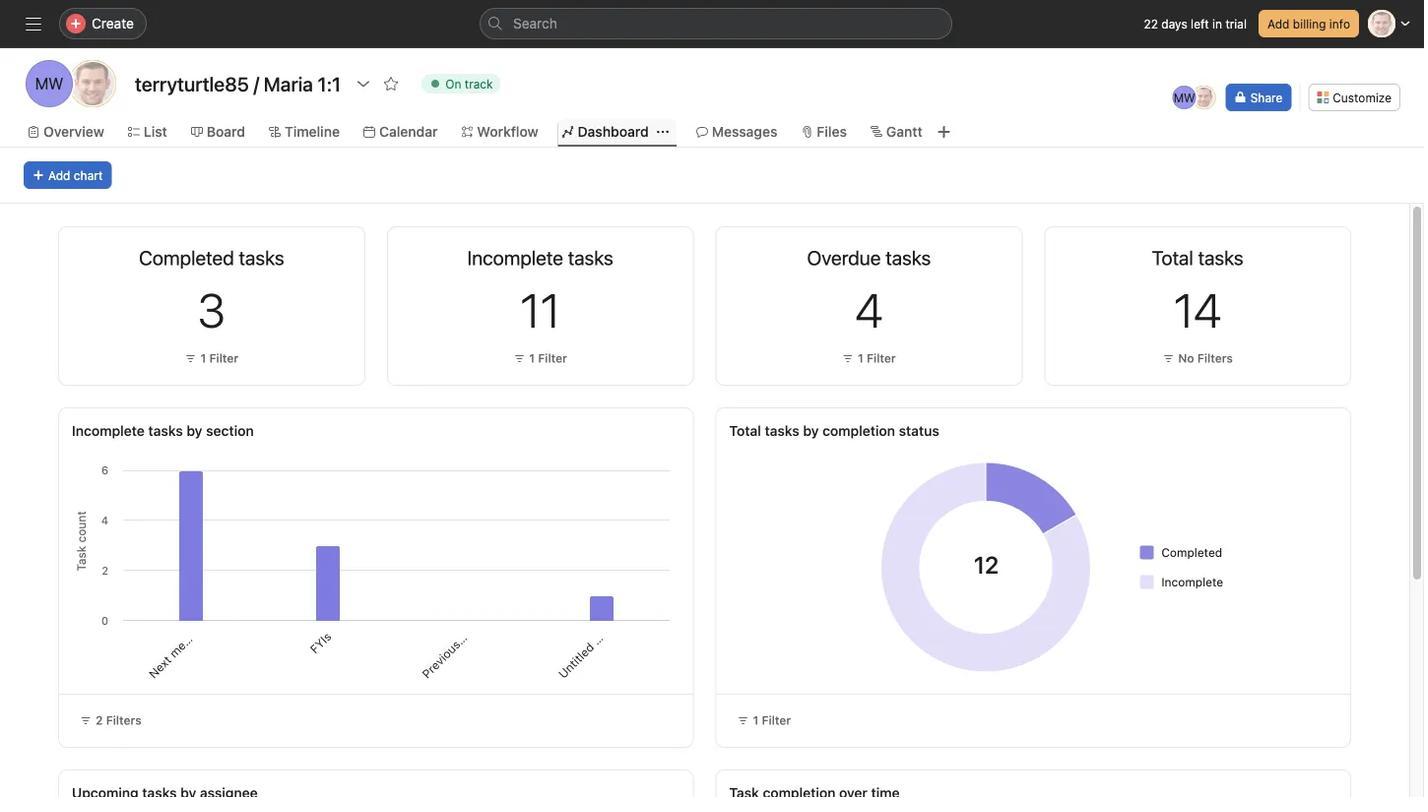 Task type: vqa. For each thing, say whether or not it's contained in the screenshot.
Wednesday corresponding to right
no



Task type: describe. For each thing, give the bounding box(es) containing it.
expand sidebar image
[[26, 16, 41, 32]]

view chart image for 4
[[931, 247, 947, 263]]

files link
[[801, 121, 847, 143]]

1 for 3
[[200, 352, 206, 365]]

1 filter for 4
[[858, 352, 896, 365]]

show options image
[[356, 76, 372, 92]]

2 filters button
[[71, 707, 150, 735]]

trial
[[1226, 17, 1247, 31]]

incomplete tasks
[[467, 246, 613, 269]]

add chart button
[[24, 162, 112, 189]]

workflow
[[477, 124, 538, 140]]

14
[[1174, 282, 1222, 338]]

billing
[[1293, 17, 1326, 31]]

search button
[[480, 8, 953, 39]]

track
[[465, 77, 493, 91]]

customize
[[1333, 91, 1392, 104]]

no filters button
[[1158, 349, 1238, 368]]

filters for incomplete tasks by section
[[106, 714, 142, 728]]

22
[[1144, 17, 1158, 31]]

section
[[590, 609, 628, 648]]

add tab image
[[936, 124, 952, 140]]

previous
[[419, 638, 463, 682]]

untitled section
[[556, 609, 628, 682]]

completed
[[1162, 546, 1223, 560]]

share
[[1251, 91, 1283, 104]]

view chart image for 3
[[274, 247, 289, 263]]

no filters
[[1178, 352, 1233, 365]]

1 filter for 11
[[529, 352, 567, 365]]

view chart image
[[602, 247, 618, 263]]

2
[[96, 714, 103, 728]]

on track button
[[413, 70, 510, 98]]

days
[[1162, 17, 1188, 31]]

1 horizontal spatial tt
[[1197, 91, 1212, 104]]

completed tasks
[[139, 246, 284, 269]]

tasks for incomplete
[[148, 423, 183, 439]]

filters for total tasks
[[1198, 352, 1233, 365]]

info
[[1330, 17, 1351, 31]]

4
[[855, 282, 883, 338]]

left
[[1191, 17, 1209, 31]]

incomplete tasks by section
[[72, 423, 254, 439]]

list
[[144, 124, 167, 140]]

1 for 11
[[529, 352, 535, 365]]

chart
[[74, 168, 103, 182]]

search list box
[[480, 8, 953, 39]]

1 horizontal spatial mw
[[1174, 91, 1196, 104]]

calendar link
[[363, 121, 438, 143]]

share button
[[1226, 84, 1292, 111]]

on track
[[445, 77, 493, 91]]

11
[[520, 282, 561, 338]]

create button
[[59, 8, 147, 39]]

in
[[1213, 17, 1222, 31]]

11 button
[[520, 282, 561, 338]]

previous topics
[[419, 612, 489, 682]]

3
[[198, 282, 225, 338]]

next meeting
[[146, 619, 208, 682]]

incomplete for incomplete
[[1162, 576, 1224, 590]]

overview
[[43, 124, 104, 140]]

by section
[[187, 423, 254, 439]]

next
[[146, 654, 174, 682]]

workflow link
[[461, 121, 538, 143]]

meeting
[[167, 619, 208, 661]]

22 days left in trial
[[1144, 17, 1247, 31]]

by
[[803, 423, 819, 439]]

timeline
[[285, 124, 340, 140]]

create
[[92, 15, 134, 32]]



Task type: locate. For each thing, give the bounding box(es) containing it.
customize button
[[1308, 84, 1401, 111]]

tt up overview
[[83, 74, 102, 93]]

1 horizontal spatial filters
[[1198, 352, 1233, 365]]

1 horizontal spatial incomplete
[[1162, 576, 1224, 590]]

tasks left by section
[[148, 423, 183, 439]]

dashboard
[[578, 124, 649, 140]]

1 filter
[[200, 352, 239, 365], [529, 352, 567, 365], [858, 352, 896, 365], [753, 714, 791, 728]]

total tasks
[[1152, 246, 1244, 269]]

gantt link
[[871, 121, 923, 143]]

view chart image
[[274, 247, 289, 263], [931, 247, 947, 263]]

overview link
[[28, 121, 104, 143]]

dashboard link
[[562, 121, 649, 143]]

filters right no
[[1198, 352, 1233, 365]]

1
[[200, 352, 206, 365], [529, 352, 535, 365], [858, 352, 864, 365], [753, 714, 759, 728]]

14 button
[[1174, 282, 1222, 338]]

3 button
[[198, 282, 225, 338]]

0 vertical spatial add
[[1268, 17, 1290, 31]]

tab actions image
[[657, 126, 669, 138]]

1 filter button for 11
[[509, 349, 572, 368]]

completion status
[[823, 423, 940, 439]]

4 button
[[855, 282, 883, 338]]

fyis
[[308, 630, 334, 657]]

0 horizontal spatial filters
[[106, 714, 142, 728]]

1 filter button for 3
[[180, 349, 244, 368]]

0 horizontal spatial view chart image
[[274, 247, 289, 263]]

add to starred image
[[383, 76, 399, 92]]

board
[[207, 124, 245, 140]]

list link
[[128, 121, 167, 143]]

add billing info
[[1268, 17, 1351, 31]]

add inside add chart "button"
[[48, 168, 70, 182]]

1 horizontal spatial tasks
[[765, 423, 800, 439]]

tt
[[83, 74, 102, 93], [1197, 91, 1212, 104]]

total tasks by completion status
[[729, 423, 940, 439]]

total
[[729, 423, 761, 439]]

1 vertical spatial incomplete
[[1162, 576, 1224, 590]]

add for add billing info
[[1268, 17, 1290, 31]]

None text field
[[130, 66, 346, 101]]

tasks left by
[[765, 423, 800, 439]]

filters right '2'
[[106, 714, 142, 728]]

gantt
[[886, 124, 923, 140]]

0 horizontal spatial add
[[48, 168, 70, 182]]

0 horizontal spatial incomplete
[[72, 423, 145, 439]]

overdue tasks
[[807, 246, 931, 269]]

search
[[513, 15, 557, 32]]

tasks for total
[[765, 423, 800, 439]]

timeline link
[[269, 121, 340, 143]]

filter for 3
[[209, 352, 239, 365]]

untitled
[[556, 641, 597, 682]]

1 vertical spatial filters
[[106, 714, 142, 728]]

tt left share button
[[1197, 91, 1212, 104]]

1 horizontal spatial view chart image
[[931, 247, 947, 263]]

calendar
[[379, 124, 438, 140]]

2 view chart image from the left
[[931, 247, 947, 263]]

1 filter button for 4
[[837, 349, 901, 368]]

0 horizontal spatial mw
[[35, 74, 63, 93]]

1 filter button
[[180, 349, 244, 368], [509, 349, 572, 368], [837, 349, 901, 368], [728, 707, 800, 735]]

mw up overview link
[[35, 74, 63, 93]]

1 filter for 3
[[200, 352, 239, 365]]

1 view chart image from the left
[[274, 247, 289, 263]]

add billing info button
[[1259, 10, 1359, 37]]

1 for 4
[[858, 352, 864, 365]]

no
[[1178, 352, 1194, 365]]

on
[[445, 77, 461, 91]]

tasks
[[148, 423, 183, 439], [765, 423, 800, 439]]

incomplete for incomplete tasks by section
[[72, 423, 145, 439]]

1 vertical spatial add
[[48, 168, 70, 182]]

0 horizontal spatial tt
[[83, 74, 102, 93]]

messages
[[712, 124, 778, 140]]

topics
[[456, 612, 489, 645]]

mw
[[35, 74, 63, 93], [1174, 91, 1196, 104]]

incomplete
[[72, 423, 145, 439], [1162, 576, 1224, 590]]

1 horizontal spatial add
[[1268, 17, 1290, 31]]

filters
[[1198, 352, 1233, 365], [106, 714, 142, 728]]

filter for 4
[[867, 352, 896, 365]]

0 horizontal spatial tasks
[[148, 423, 183, 439]]

files
[[817, 124, 847, 140]]

1 tasks from the left
[[148, 423, 183, 439]]

add left chart
[[48, 168, 70, 182]]

0 vertical spatial filters
[[1198, 352, 1233, 365]]

add for add chart
[[48, 168, 70, 182]]

2 tasks from the left
[[765, 423, 800, 439]]

board link
[[191, 121, 245, 143]]

2 filters
[[96, 714, 142, 728]]

messages link
[[696, 121, 778, 143]]

add inside add billing info button
[[1268, 17, 1290, 31]]

add chart
[[48, 168, 103, 182]]

filter
[[209, 352, 239, 365], [538, 352, 567, 365], [867, 352, 896, 365], [762, 714, 791, 728]]

mw left share button
[[1174, 91, 1196, 104]]

0 vertical spatial incomplete
[[72, 423, 145, 439]]

add
[[1268, 17, 1290, 31], [48, 168, 70, 182]]

filter for 11
[[538, 352, 567, 365]]

add left the billing on the right
[[1268, 17, 1290, 31]]



